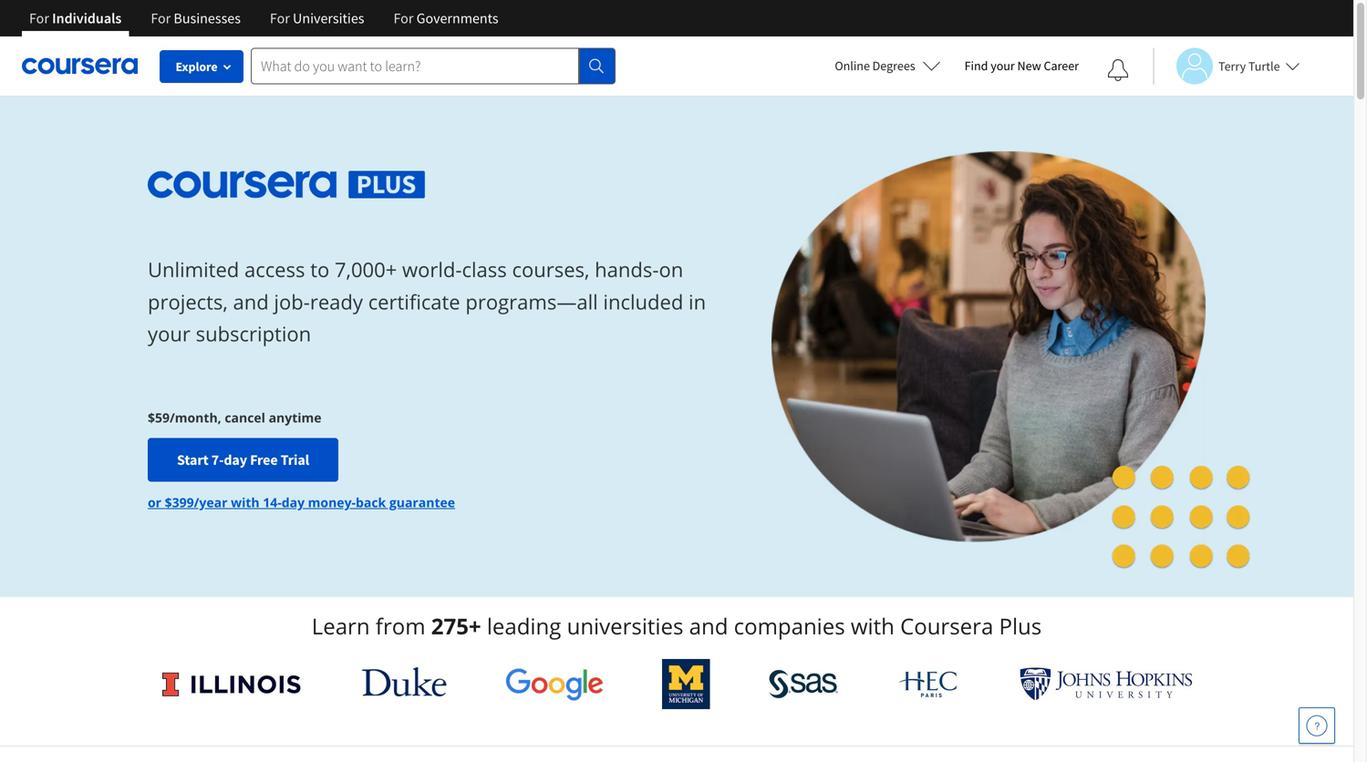 Task type: describe. For each thing, give the bounding box(es) containing it.
for for governments
[[394, 9, 414, 27]]

$59 /month, cancel anytime
[[148, 409, 322, 426]]

7-
[[211, 451, 224, 469]]

businesses
[[174, 9, 241, 27]]

degrees
[[873, 57, 915, 74]]

for universities
[[270, 9, 364, 27]]

turtle
[[1249, 58, 1280, 74]]

money-
[[308, 494, 356, 511]]

or
[[148, 494, 161, 511]]

coursera
[[900, 612, 994, 641]]

help center image
[[1306, 715, 1328, 737]]

plus
[[999, 612, 1042, 641]]

1 vertical spatial and
[[689, 612, 728, 641]]

university of illinois at urbana-champaign image
[[161, 670, 303, 699]]

terry
[[1219, 58, 1246, 74]]

explore
[[176, 58, 218, 75]]

programs—all
[[465, 288, 598, 315]]

back
[[356, 494, 386, 511]]

$399
[[165, 494, 194, 511]]

universities
[[567, 612, 683, 641]]

hands-
[[595, 256, 659, 283]]

7,000+
[[335, 256, 397, 283]]

find your new career link
[[956, 55, 1088, 78]]

1 horizontal spatial day
[[282, 494, 305, 511]]

day inside button
[[224, 451, 247, 469]]

start
[[177, 451, 209, 469]]

leading
[[487, 612, 561, 641]]

from
[[376, 612, 426, 641]]

for individuals
[[29, 9, 122, 27]]

explore button
[[160, 50, 244, 83]]

learn
[[312, 612, 370, 641]]

terry turtle button
[[1153, 48, 1300, 84]]

class
[[462, 256, 507, 283]]

What do you want to learn? text field
[[251, 48, 579, 84]]

world-
[[402, 256, 462, 283]]

governments
[[416, 9, 499, 27]]

online degrees button
[[820, 46, 956, 86]]

ready
[[310, 288, 363, 315]]

anytime
[[269, 409, 322, 426]]

14-
[[263, 494, 282, 511]]

new
[[1017, 57, 1041, 74]]

0 horizontal spatial with
[[231, 494, 260, 511]]

sas image
[[769, 670, 839, 699]]

duke university image
[[362, 668, 447, 697]]

show notifications image
[[1107, 59, 1129, 81]]

university of michigan image
[[662, 659, 710, 710]]

for for businesses
[[151, 9, 171, 27]]

for businesses
[[151, 9, 241, 27]]

google image
[[505, 668, 604, 701]]

1 vertical spatial with
[[851, 612, 895, 641]]

included
[[603, 288, 683, 315]]



Task type: locate. For each thing, give the bounding box(es) containing it.
4 for from the left
[[394, 9, 414, 27]]

2 for from the left
[[151, 9, 171, 27]]

access
[[244, 256, 305, 283]]

0 horizontal spatial and
[[233, 288, 269, 315]]

/month,
[[170, 409, 221, 426]]

and up subscription
[[233, 288, 269, 315]]

day
[[224, 451, 247, 469], [282, 494, 305, 511]]

with left coursera
[[851, 612, 895, 641]]

in
[[689, 288, 706, 315]]

and inside unlimited access to 7,000+ world-class courses, hands-on projects, and job-ready certificate programs—all included in your subscription
[[233, 288, 269, 315]]

learn from 275+ leading universities and companies with coursera plus
[[312, 612, 1042, 641]]

projects,
[[148, 288, 228, 315]]

hec paris image
[[897, 666, 961, 703]]

find
[[965, 57, 988, 74]]

banner navigation
[[15, 0, 513, 50]]

online
[[835, 57, 870, 74]]

coursera plus image
[[148, 171, 426, 199]]

guarantee
[[389, 494, 455, 511]]

job-
[[274, 288, 310, 315]]

find your new career
[[965, 57, 1079, 74]]

individuals
[[52, 9, 122, 27]]

1 horizontal spatial and
[[689, 612, 728, 641]]

1 horizontal spatial with
[[851, 612, 895, 641]]

online degrees
[[835, 57, 915, 74]]

your
[[991, 57, 1015, 74], [148, 320, 190, 348]]

275+
[[431, 612, 481, 641]]

day left money-
[[282, 494, 305, 511]]

trial
[[281, 451, 309, 469]]

or $399 /year with 14-day money-back guarantee
[[148, 494, 455, 511]]

None search field
[[251, 48, 616, 84]]

on
[[659, 256, 683, 283]]

unlimited access to 7,000+ world-class courses, hands-on projects, and job-ready certificate programs—all included in your subscription
[[148, 256, 706, 348]]

your inside unlimited access to 7,000+ world-class courses, hands-on projects, and job-ready certificate programs—all included in your subscription
[[148, 320, 190, 348]]

for left the individuals
[[29, 9, 49, 27]]

to
[[310, 256, 330, 283]]

for left universities
[[270, 9, 290, 27]]

companies
[[734, 612, 845, 641]]

for up what do you want to learn? "text box"
[[394, 9, 414, 27]]

start 7-day free trial button
[[148, 438, 339, 482]]

1 for from the left
[[29, 9, 49, 27]]

your right find
[[991, 57, 1015, 74]]

0 horizontal spatial day
[[224, 451, 247, 469]]

courses,
[[512, 256, 590, 283]]

free
[[250, 451, 278, 469]]

and up university of michigan image
[[689, 612, 728, 641]]

$59
[[148, 409, 170, 426]]

0 vertical spatial day
[[224, 451, 247, 469]]

0 vertical spatial and
[[233, 288, 269, 315]]

1 horizontal spatial your
[[991, 57, 1015, 74]]

with
[[231, 494, 260, 511], [851, 612, 895, 641]]

1 vertical spatial your
[[148, 320, 190, 348]]

your down the projects,
[[148, 320, 190, 348]]

0 horizontal spatial your
[[148, 320, 190, 348]]

coursera image
[[22, 51, 138, 80]]

0 vertical spatial with
[[231, 494, 260, 511]]

cancel
[[225, 409, 265, 426]]

universities
[[293, 9, 364, 27]]

certificate
[[368, 288, 460, 315]]

0 vertical spatial your
[[991, 57, 1015, 74]]

for left businesses
[[151, 9, 171, 27]]

subscription
[[196, 320, 311, 348]]

unlimited
[[148, 256, 239, 283]]

day left free on the left bottom
[[224, 451, 247, 469]]

career
[[1044, 57, 1079, 74]]

for for universities
[[270, 9, 290, 27]]

johns hopkins university image
[[1020, 668, 1193, 701]]

for governments
[[394, 9, 499, 27]]

start 7-day free trial
[[177, 451, 309, 469]]

and
[[233, 288, 269, 315], [689, 612, 728, 641]]

3 for from the left
[[270, 9, 290, 27]]

for for individuals
[[29, 9, 49, 27]]

with left "14-"
[[231, 494, 260, 511]]

/year
[[194, 494, 228, 511]]

for
[[29, 9, 49, 27], [151, 9, 171, 27], [270, 9, 290, 27], [394, 9, 414, 27]]

terry turtle
[[1219, 58, 1280, 74]]

1 vertical spatial day
[[282, 494, 305, 511]]



Task type: vqa. For each thing, say whether or not it's contained in the screenshot.
range within Understanding the assets under protection by developing the technical skills in a broad range of topics
no



